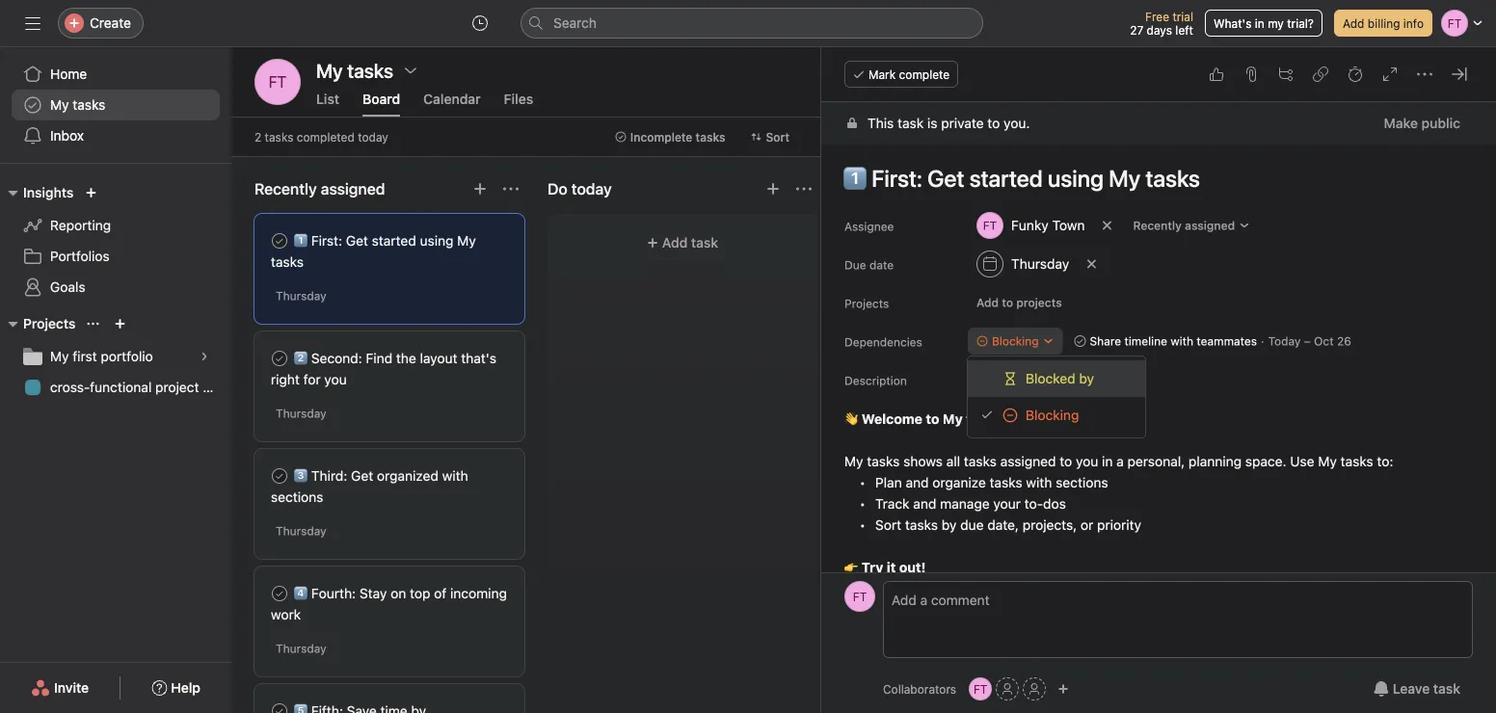 Task type: locate. For each thing, give the bounding box(es) containing it.
ft left list
[[269, 73, 287, 91]]

by inside the 'my tasks shows all tasks assigned to you in a personal, planning space. use my tasks to: plan and organize tasks with sections track and manage your to-dos sort tasks by due date, projects, or priority'
[[942, 517, 957, 533]]

create
[[90, 15, 131, 31]]

ft button for collaborators
[[845, 581, 875, 612]]

2 completed checkbox from the top
[[268, 347, 291, 370]]

sort button
[[742, 123, 798, 150]]

0 vertical spatial add
[[1343, 16, 1365, 30]]

get inside 3️⃣ third: get organized with sections
[[351, 468, 373, 484]]

get right first:
[[346, 233, 368, 249]]

completed image down the work
[[268, 700, 291, 713]]

task inside "button"
[[1434, 681, 1461, 697]]

tasks left to:
[[1341, 454, 1374, 470]]

blocking
[[992, 335, 1039, 348], [1026, 407, 1079, 423]]

with up to-
[[1026, 475, 1052, 491]]

add task image for recently assigned
[[472, 181, 488, 197]]

1 vertical spatial add
[[662, 235, 688, 251]]

1 vertical spatial sort
[[875, 517, 902, 533]]

ft button down 👉
[[845, 581, 875, 612]]

that's
[[461, 350, 497, 366]]

thursday button down for
[[276, 407, 327, 420]]

0 horizontal spatial ft
[[269, 73, 287, 91]]

thursday button down the work
[[276, 642, 327, 656]]

more actions for this task image
[[1417, 67, 1433, 82]]

1 vertical spatial projects
[[23, 316, 76, 332]]

my right using
[[457, 233, 476, 249]]

by inside option
[[1079, 371, 1094, 387]]

2 horizontal spatial task
[[1434, 681, 1461, 697]]

0 horizontal spatial projects
[[23, 316, 76, 332]]

by right blocked
[[1079, 371, 1094, 387]]

what's in my trial? button
[[1205, 10, 1323, 37]]

add for add billing info
[[1343, 16, 1365, 30]]

by left due
[[942, 517, 957, 533]]

projects down goals
[[23, 316, 76, 332]]

show options image
[[403, 63, 419, 78]]

3 completed image from the top
[[268, 465, 291, 488]]

4 completed checkbox from the top
[[268, 700, 291, 713]]

2 vertical spatial ft button
[[969, 678, 992, 701]]

thursday up projects at the right top of the page
[[1011, 256, 1069, 272]]

1 horizontal spatial projects
[[845, 297, 889, 310]]

add inside button
[[1343, 16, 1365, 30]]

thursday button down 1️⃣
[[276, 289, 327, 303]]

0 vertical spatial you
[[324, 372, 347, 388]]

leave
[[1393, 681, 1430, 697]]

1 horizontal spatial add
[[977, 296, 999, 309]]

2 vertical spatial add
[[977, 296, 999, 309]]

add task image left more section actions icon
[[766, 181, 781, 197]]

what's
[[1214, 16, 1252, 30]]

cross-
[[50, 379, 90, 395]]

with right timeline
[[1171, 335, 1194, 348]]

4 thursday button from the top
[[276, 642, 327, 656]]

1️⃣ first: get started using my tasks
[[271, 233, 476, 270]]

Completed checkbox
[[268, 229, 291, 253], [268, 347, 291, 370], [268, 465, 291, 488], [268, 700, 291, 713]]

blocked by option
[[968, 361, 1145, 397]]

insights element
[[0, 175, 231, 307]]

tasks down 1️⃣
[[271, 254, 304, 270]]

tasks right 2
[[265, 130, 294, 144]]

it
[[887, 560, 896, 576]]

first:
[[311, 233, 342, 249]]

3️⃣
[[294, 468, 308, 484]]

task for add
[[691, 235, 718, 251]]

get right third:
[[351, 468, 373, 484]]

completed image for 3️⃣ third: get organized with sections
[[268, 465, 291, 488]]

tasks right all
[[964, 454, 997, 470]]

add for add to projects
[[977, 296, 999, 309]]

is
[[928, 115, 938, 131]]

add inside "button"
[[977, 296, 999, 309]]

add
[[1343, 16, 1365, 30], [662, 235, 688, 251], [977, 296, 999, 309]]

help button
[[139, 671, 213, 706]]

0 horizontal spatial in
[[1102, 454, 1113, 470]]

0 vertical spatial projects
[[845, 297, 889, 310]]

completed checkbox left 3️⃣
[[268, 465, 291, 488]]

my tasks
[[316, 59, 393, 81]]

1 vertical spatial ft button
[[845, 581, 875, 612]]

1 horizontal spatial ft
[[853, 590, 867, 604]]

left
[[1176, 23, 1194, 37]]

0 vertical spatial in
[[1255, 16, 1265, 30]]

in
[[1255, 16, 1265, 30], [1102, 454, 1113, 470]]

and down shows
[[906, 475, 929, 491]]

thursday down 3️⃣
[[276, 524, 327, 538]]

cross-functional project plan
[[50, 379, 229, 395]]

public
[[1422, 115, 1461, 131]]

completed image left 3️⃣
[[268, 465, 291, 488]]

assigned
[[1185, 219, 1235, 232], [1000, 454, 1056, 470]]

add subtask image
[[1278, 67, 1294, 82]]

1 horizontal spatial ft button
[[845, 581, 875, 612]]

projects down due date
[[845, 297, 889, 310]]

dos
[[1043, 496, 1066, 512]]

0 vertical spatial sort
[[766, 130, 790, 144]]

search button
[[521, 8, 983, 39]]

get inside 1️⃣ first: get started using my tasks
[[346, 233, 368, 249]]

0 likes. click to like this task image
[[1209, 67, 1224, 82]]

get for first:
[[346, 233, 368, 249]]

0 horizontal spatial with
[[442, 468, 468, 484]]

thursday
[[1011, 256, 1069, 272], [276, 289, 327, 303], [276, 407, 327, 420], [276, 524, 327, 538], [276, 642, 327, 656]]

goals link
[[12, 272, 220, 303]]

2
[[255, 130, 262, 144]]

2 horizontal spatial add
[[1343, 16, 1365, 30]]

👉
[[845, 560, 858, 576]]

0 horizontal spatial you
[[324, 372, 347, 388]]

1 vertical spatial get
[[351, 468, 373, 484]]

1 horizontal spatial task
[[898, 115, 924, 131]]

welcome
[[862, 411, 923, 427]]

1 vertical spatial by
[[942, 517, 957, 533]]

assigned up to-
[[1000, 454, 1056, 470]]

date
[[870, 258, 894, 272]]

1 horizontal spatial assigned
[[1185, 219, 1235, 232]]

sections inside 3️⃣ third: get organized with sections
[[271, 489, 323, 505]]

insights
[[23, 185, 74, 201]]

0 vertical spatial ft
[[269, 73, 287, 91]]

portfolios
[[50, 248, 110, 264]]

ft down 👉
[[853, 590, 867, 604]]

2 thursday button from the top
[[276, 407, 327, 420]]

shows
[[904, 454, 943, 470]]

1 vertical spatial in
[[1102, 454, 1113, 470]]

completed image left 2️⃣
[[268, 347, 291, 370]]

see details, my first portfolio image
[[199, 351, 210, 363]]

0 horizontal spatial ft button
[[255, 59, 301, 105]]

in inside the 'my tasks shows all tasks assigned to you in a personal, planning space. use my tasks to: plan and organize tasks with sections track and manage your to-dos sort tasks by due date, projects, or priority'
[[1102, 454, 1113, 470]]

show options, current sort, top image
[[87, 318, 99, 330]]

1 horizontal spatial add task image
[[766, 181, 781, 197]]

thursday button for 4️⃣
[[276, 642, 327, 656]]

blocking down add to projects "button"
[[992, 335, 1039, 348]]

thursday for 3️⃣ third: get organized with sections
[[276, 524, 327, 538]]

inbox link
[[12, 121, 220, 151]]

projects inside 'projects' dropdown button
[[23, 316, 76, 332]]

more section actions image
[[796, 181, 812, 197]]

sections inside the 'my tasks shows all tasks assigned to you in a personal, planning space. use my tasks to: plan and organize tasks with sections track and manage your to-dos sort tasks by due date, projects, or priority'
[[1056, 475, 1108, 491]]

history image
[[472, 15, 488, 31]]

1 completed image from the top
[[268, 229, 291, 253]]

use
[[1290, 454, 1315, 470]]

👉 try it out!
[[845, 560, 926, 576]]

2 add task image from the left
[[766, 181, 781, 197]]

add inside button
[[662, 235, 688, 251]]

share
[[1090, 335, 1121, 348]]

task inside main content
[[898, 115, 924, 131]]

thursday down for
[[276, 407, 327, 420]]

recently assigned button
[[1125, 212, 1259, 239]]

1 horizontal spatial sections
[[1056, 475, 1108, 491]]

private
[[941, 115, 984, 131]]

0 vertical spatial get
[[346, 233, 368, 249]]

add to projects button
[[968, 289, 1071, 316]]

reporting
[[50, 217, 111, 233]]

2 horizontal spatial ft
[[974, 683, 988, 696]]

tasks right incomplete
[[696, 130, 725, 144]]

completed image left 1️⃣
[[268, 229, 291, 253]]

sort inside popup button
[[766, 130, 790, 144]]

task
[[898, 115, 924, 131], [691, 235, 718, 251], [1434, 681, 1461, 697]]

2 horizontal spatial with
[[1171, 335, 1194, 348]]

–
[[1304, 335, 1311, 348]]

toggle harvest integration image
[[1348, 67, 1363, 82]]

remove assignee image
[[1102, 220, 1113, 231]]

completed checkbox left 1️⃣
[[268, 229, 291, 253]]

to right welcome
[[926, 411, 940, 427]]

add task image
[[472, 181, 488, 197], [766, 181, 781, 197]]

teammates
[[1197, 335, 1257, 348]]

add task image left more section actions image
[[472, 181, 488, 197]]

you inside the 'my tasks shows all tasks assigned to you in a personal, planning space. use my tasks to: plan and organize tasks with sections track and manage your to-dos sort tasks by due date, projects, or priority'
[[1076, 454, 1098, 470]]

main content
[[821, 102, 1496, 713]]

due date
[[845, 258, 894, 272]]

thursday down the work
[[276, 642, 327, 656]]

blocked
[[1026, 371, 1076, 387]]

my tasks shows all tasks assigned to you in a personal, planning space. use my tasks to: plan and organize tasks with sections track and manage your to-dos sort tasks by due date, projects, or priority
[[845, 454, 1394, 533]]

completed checkbox left 2️⃣
[[268, 347, 291, 370]]

thursday for 2️⃣ second: find the layout that's right for you
[[276, 407, 327, 420]]

0 horizontal spatial add
[[662, 235, 688, 251]]

projects inside main content
[[845, 297, 889, 310]]

1 vertical spatial ft
[[853, 590, 867, 604]]

you left a
[[1076, 454, 1098, 470]]

27
[[1130, 23, 1144, 37]]

in left a
[[1102, 454, 1113, 470]]

0 horizontal spatial add task image
[[472, 181, 488, 197]]

thursday button down 3️⃣
[[276, 524, 327, 538]]

mark complete button
[[845, 61, 959, 88]]

recently assigned
[[255, 180, 385, 198]]

0 vertical spatial ft button
[[255, 59, 301, 105]]

3 completed checkbox from the top
[[268, 465, 291, 488]]

2 completed image from the top
[[268, 347, 291, 370]]

0 horizontal spatial by
[[942, 517, 957, 533]]

project
[[155, 379, 199, 395]]

blocked by
[[1026, 371, 1094, 387]]

to up dos on the bottom right
[[1060, 454, 1072, 470]]

ft right collaborators
[[974, 683, 988, 696]]

top
[[410, 586, 430, 602]]

do today
[[548, 180, 612, 198]]

and
[[906, 475, 929, 491], [913, 496, 937, 512]]

and right track
[[913, 496, 937, 512]]

incomplete
[[630, 130, 693, 144]]

projects,
[[1023, 517, 1077, 533]]

1 horizontal spatial sort
[[875, 517, 902, 533]]

1 add task image from the left
[[472, 181, 488, 197]]

free trial 27 days left
[[1130, 10, 1194, 37]]

tasks up your
[[990, 475, 1023, 491]]

out!
[[899, 560, 926, 576]]

my up inbox
[[50, 97, 69, 113]]

projects
[[845, 297, 889, 310], [23, 316, 76, 332]]

ft button left list
[[255, 59, 301, 105]]

today – oct 26
[[1268, 335, 1352, 348]]

using
[[420, 233, 454, 249]]

third:
[[311, 468, 347, 484]]

assigned right recently
[[1185, 219, 1235, 232]]

in inside button
[[1255, 16, 1265, 30]]

my inside 1️⃣ first: get started using my tasks
[[457, 233, 476, 249]]

incomplete tasks button
[[606, 123, 734, 150]]

by
[[1079, 371, 1094, 387], [942, 517, 957, 533]]

2 vertical spatial task
[[1434, 681, 1461, 697]]

sections up dos on the bottom right
[[1056, 475, 1108, 491]]

1 vertical spatial you
[[1076, 454, 1098, 470]]

with right organized at the bottom of page
[[442, 468, 468, 484]]

in left my
[[1255, 16, 1265, 30]]

date,
[[988, 517, 1019, 533]]

1 horizontal spatial you
[[1076, 454, 1098, 470]]

1 horizontal spatial by
[[1079, 371, 1094, 387]]

you down "second:"
[[324, 372, 347, 388]]

tasks
[[73, 97, 105, 113], [265, 130, 294, 144], [696, 130, 725, 144], [271, 254, 304, 270], [867, 454, 900, 470], [964, 454, 997, 470], [1341, 454, 1374, 470], [990, 475, 1023, 491], [905, 517, 938, 533]]

home
[[50, 66, 87, 82]]

priority
[[1097, 517, 1142, 533]]

calendar link
[[423, 91, 481, 117]]

my first portfolio link
[[12, 341, 220, 372]]

second:
[[311, 350, 362, 366]]

1 horizontal spatial in
[[1255, 16, 1265, 30]]

3 thursday button from the top
[[276, 524, 327, 538]]

with
[[1171, 335, 1194, 348], [442, 468, 468, 484], [1026, 475, 1052, 491]]

my inside global "element"
[[50, 97, 69, 113]]

2 vertical spatial ft
[[974, 683, 988, 696]]

1 vertical spatial task
[[691, 235, 718, 251]]

0 vertical spatial assigned
[[1185, 219, 1235, 232]]

sections down 3️⃣
[[271, 489, 323, 505]]

1 vertical spatial blocking
[[1026, 407, 1079, 423]]

0 horizontal spatial sort
[[766, 130, 790, 144]]

1 completed checkbox from the top
[[268, 229, 291, 253]]

0 horizontal spatial assigned
[[1000, 454, 1056, 470]]

completed checkbox down the work
[[268, 700, 291, 713]]

completed image
[[268, 229, 291, 253], [268, 347, 291, 370], [268, 465, 291, 488], [268, 700, 291, 713]]

0 horizontal spatial sections
[[271, 489, 323, 505]]

my left first
[[50, 349, 69, 364]]

blocking down the blocked by option
[[1026, 407, 1079, 423]]

add or remove collaborators image
[[1058, 684, 1069, 695]]

0 horizontal spatial task
[[691, 235, 718, 251]]

0 vertical spatial by
[[1079, 371, 1094, 387]]

task inside button
[[691, 235, 718, 251]]

0 vertical spatial task
[[898, 115, 924, 131]]

1 vertical spatial assigned
[[1000, 454, 1056, 470]]

0 vertical spatial blocking
[[992, 335, 1039, 348]]

space.
[[1246, 454, 1287, 470]]

to left projects at the right top of the page
[[1002, 296, 1013, 309]]

tasks down 'home'
[[73, 97, 105, 113]]

4 completed image from the top
[[268, 700, 291, 713]]

ft button right collaborators
[[969, 678, 992, 701]]

1 horizontal spatial with
[[1026, 475, 1052, 491]]



Task type: describe. For each thing, give the bounding box(es) containing it.
task for this
[[898, 115, 924, 131]]

my
[[1268, 16, 1284, 30]]

collaborators
[[883, 683, 957, 696]]

thursday inside thursday dropdown button
[[1011, 256, 1069, 272]]

recently
[[1133, 219, 1182, 232]]

this
[[868, 115, 894, 131]]

you inside 2️⃣ second: find the layout that's right for you
[[324, 372, 347, 388]]

what's in my trial?
[[1214, 16, 1314, 30]]

tasks inside my tasks link
[[73, 97, 105, 113]]

mark
[[869, 67, 896, 81]]

organized
[[377, 468, 439, 484]]

due
[[960, 517, 984, 533]]

on
[[391, 586, 406, 602]]

files
[[504, 91, 533, 107]]

portfolio
[[101, 349, 153, 364]]

add for add task
[[662, 235, 688, 251]]

4️⃣
[[294, 586, 308, 602]]

new project or portfolio image
[[114, 318, 126, 330]]

to inside the 'my tasks shows all tasks assigned to you in a personal, planning space. use my tasks to: plan and organize tasks with sections track and manage your to-dos sort tasks by due date, projects, or priority'
[[1060, 454, 1072, 470]]

tasks inside 1️⃣ first: get started using my tasks
[[271, 254, 304, 270]]

add task image for do today
[[766, 181, 781, 197]]

26
[[1337, 335, 1352, 348]]

Completed checkbox
[[268, 582, 291, 605]]

list link
[[316, 91, 339, 117]]

add billing info
[[1343, 16, 1424, 30]]

with inside 3️⃣ third: get organized with sections
[[442, 468, 468, 484]]

ft button for 2 tasks completed today
[[255, 59, 301, 105]]

thursday down 1️⃣
[[276, 289, 327, 303]]

0 vertical spatial and
[[906, 475, 929, 491]]

2 tasks completed today
[[255, 130, 388, 144]]

new image
[[85, 187, 97, 199]]

1 thursday button from the top
[[276, 289, 327, 303]]

days
[[1147, 23, 1172, 37]]

create button
[[58, 8, 144, 39]]

tasks down track
[[905, 517, 938, 533]]

reporting link
[[12, 210, 220, 241]]

a
[[1117, 454, 1124, 470]]

completed
[[297, 130, 355, 144]]

to inside add to projects "button"
[[1002, 296, 1013, 309]]

to left you.
[[988, 115, 1000, 131]]

oct
[[1314, 335, 1334, 348]]

of
[[434, 586, 447, 602]]

more section actions image
[[503, 181, 519, 197]]

close details image
[[1452, 67, 1467, 82]]

4️⃣ fourth: stay on top of incoming work
[[271, 586, 507, 623]]

incoming
[[450, 586, 507, 602]]

trial
[[1173, 10, 1194, 23]]

thursday button
[[968, 247, 1078, 282]]

add task button
[[559, 226, 806, 260]]

stay
[[360, 586, 387, 602]]

or
[[1081, 517, 1094, 533]]

invite button
[[18, 671, 101, 706]]

with inside the 'my tasks shows all tasks assigned to you in a personal, planning space. use my tasks to: plan and organize tasks with sections track and manage your to-dos sort tasks by due date, projects, or priority'
[[1026, 475, 1052, 491]]

leave task
[[1393, 681, 1461, 697]]

blocking button
[[968, 328, 1063, 355]]

projects button
[[0, 312, 76, 336]]

portfolios link
[[12, 241, 220, 272]]

assigned inside dropdown button
[[1185, 219, 1235, 232]]

plan
[[203, 379, 229, 395]]

plan
[[875, 475, 902, 491]]

Task Name text field
[[831, 156, 1473, 201]]

blocking inside dropdown button
[[992, 335, 1039, 348]]

description document
[[823, 409, 1473, 706]]

completed image for 2️⃣ second: find the layout that's right for you
[[268, 347, 291, 370]]

layout
[[420, 350, 457, 366]]

my right use
[[1318, 454, 1337, 470]]

board link
[[363, 91, 400, 117]]

my inside projects element
[[50, 349, 69, 364]]

goals
[[50, 279, 85, 295]]

this task is private to you.
[[868, 115, 1030, 131]]

for
[[303, 372, 321, 388]]

description
[[845, 374, 907, 388]]

first
[[73, 349, 97, 364]]

my first portfolio
[[50, 349, 153, 364]]

sort inside the 'my tasks shows all tasks assigned to you in a personal, planning space. use my tasks to: plan and organize tasks with sections track and manage your to-dos sort tasks by due date, projects, or priority'
[[875, 517, 902, 533]]

invite
[[54, 680, 89, 696]]

due
[[845, 258, 866, 272]]

search list box
[[521, 8, 983, 39]]

main content containing this task is private to you.
[[821, 102, 1496, 713]]

today
[[1268, 335, 1301, 348]]

try
[[862, 560, 884, 576]]

incomplete tasks
[[630, 130, 725, 144]]

mark complete
[[869, 67, 950, 81]]

insights button
[[0, 181, 74, 204]]

tasks!
[[966, 411, 1007, 427]]

town
[[1052, 217, 1085, 233]]

get for third:
[[351, 468, 373, 484]]

my down 👋
[[845, 454, 863, 470]]

global element
[[0, 47, 231, 163]]

add billing info button
[[1334, 10, 1433, 37]]

planning
[[1189, 454, 1242, 470]]

clear due date image
[[1086, 258, 1097, 270]]

started
[[372, 233, 416, 249]]

make
[[1384, 115, 1418, 131]]

dependencies
[[845, 336, 922, 349]]

thursday button for 3️⃣
[[276, 524, 327, 538]]

tasks up plan on the right bottom of the page
[[867, 454, 900, 470]]

calendar
[[423, 91, 481, 107]]

2 horizontal spatial ft button
[[969, 678, 992, 701]]

projects element
[[0, 307, 231, 407]]

my tasks
[[50, 97, 105, 113]]

timeline
[[1125, 335, 1168, 348]]

hide sidebar image
[[25, 15, 40, 31]]

add to projects
[[977, 296, 1062, 309]]

assigned inside the 'my tasks shows all tasks assigned to you in a personal, planning space. use my tasks to: plan and organize tasks with sections track and manage your to-dos sort tasks by due date, projects, or priority'
[[1000, 454, 1056, 470]]

my tasks link
[[12, 90, 220, 121]]

ft for collaborators
[[853, 590, 867, 604]]

work
[[271, 607, 301, 623]]

full screen image
[[1383, 67, 1398, 82]]

recently assigned
[[1133, 219, 1235, 232]]

make public button
[[1372, 106, 1473, 141]]

thursday for 4️⃣ fourth: stay on top of incoming work
[[276, 642, 327, 656]]

2️⃣ second: find the layout that's right for you
[[271, 350, 497, 388]]

personal,
[[1128, 454, 1185, 470]]

attachments: add a file to this task, 1️⃣ first: get started using my tasks image
[[1244, 67, 1259, 82]]

manage
[[940, 496, 990, 512]]

1 vertical spatial and
[[913, 496, 937, 512]]

organize
[[933, 475, 986, 491]]

1️⃣ first: get started using my tasks dialog
[[821, 47, 1496, 713]]

completed image
[[268, 582, 291, 605]]

files link
[[504, 91, 533, 117]]

thursday button for 2️⃣
[[276, 407, 327, 420]]

help
[[171, 680, 200, 696]]

completed image for 1️⃣ first: get started using my tasks
[[268, 229, 291, 253]]

completed checkbox for 3️⃣ third: get organized with sections
[[268, 465, 291, 488]]

inbox
[[50, 128, 84, 144]]

tasks inside incomplete tasks dropdown button
[[696, 130, 725, 144]]

copy task link image
[[1313, 67, 1329, 82]]

funky town button
[[968, 208, 1094, 243]]

you.
[[1004, 115, 1030, 131]]

my left tasks!
[[943, 411, 963, 427]]

task for leave
[[1434, 681, 1461, 697]]

make public
[[1384, 115, 1461, 131]]

👋 welcome to my tasks!
[[845, 411, 1007, 427]]

completed checkbox for 2️⃣ second: find the layout that's right for you
[[268, 347, 291, 370]]

completed checkbox for 1️⃣ first: get started using my tasks
[[268, 229, 291, 253]]

ft for 2 tasks completed today
[[269, 73, 287, 91]]

all
[[947, 454, 960, 470]]



Task type: vqa. For each thing, say whether or not it's contained in the screenshot.
19
no



